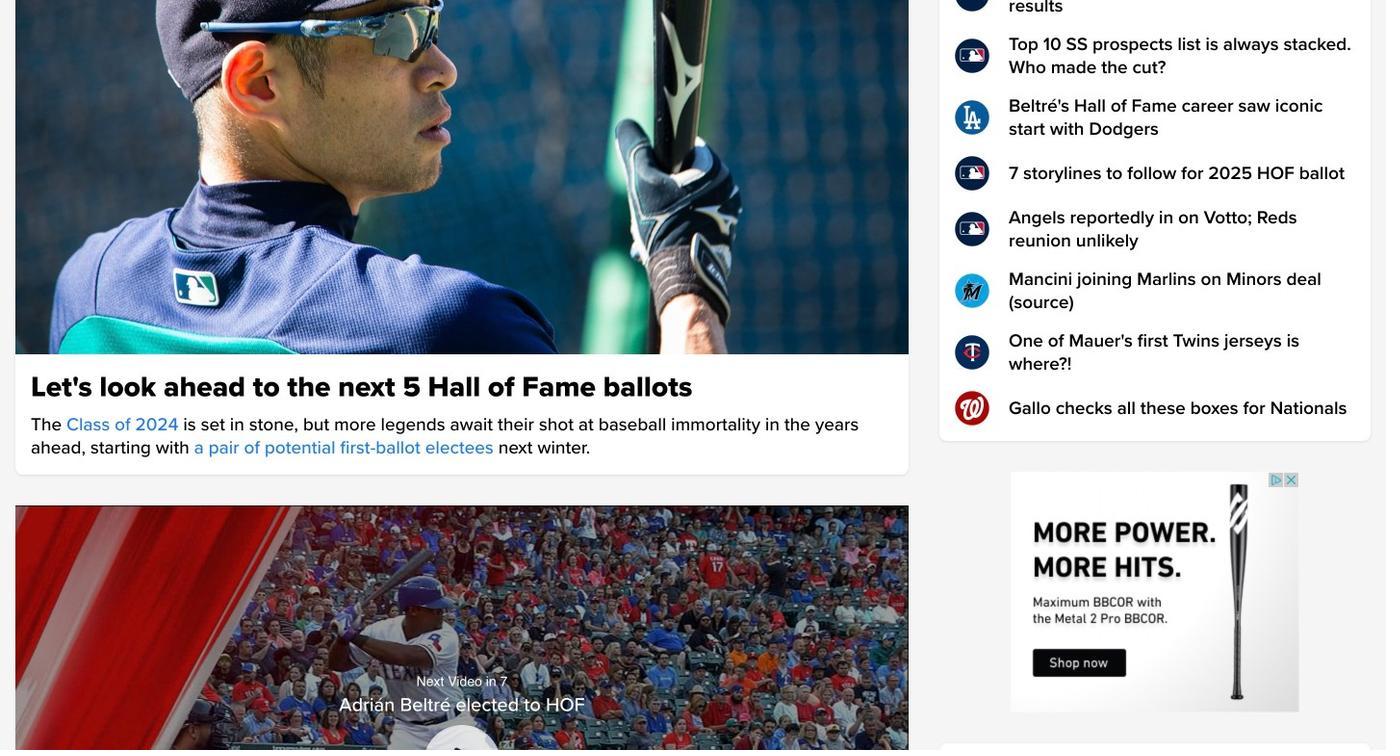Task type: describe. For each thing, give the bounding box(es) containing it.
2 mlb image from the top
[[955, 212, 990, 246]]

adrián beltré elected to hof image
[[15, 505, 909, 750]]

marlins image
[[955, 273, 990, 308]]

nationals image
[[955, 391, 990, 426]]

dodgers image
[[955, 100, 990, 135]]

let's look ahead to the next 5 hall of fame ballots image
[[15, 0, 909, 354]]



Task type: vqa. For each thing, say whether or not it's contained in the screenshot.
Twins 'image' at the right top of page
yes



Task type: locate. For each thing, give the bounding box(es) containing it.
0 vertical spatial mlb image
[[955, 0, 990, 12]]

1 mlb image from the top
[[955, 0, 990, 12]]

mlb media player group
[[15, 505, 909, 750]]

mlb image
[[955, 0, 990, 12], [955, 212, 990, 246]]

0 vertical spatial mlb image
[[955, 39, 990, 73]]

1 mlb image from the top
[[955, 39, 990, 73]]

mlb image down the dodgers image
[[955, 156, 990, 191]]

mlb image up the dodgers image
[[955, 39, 990, 73]]

advertisement element
[[1011, 472, 1300, 712]]

1 vertical spatial mlb image
[[955, 156, 990, 191]]

1 vertical spatial mlb image
[[955, 212, 990, 246]]

twins image
[[955, 335, 990, 370]]

2 mlb image from the top
[[955, 156, 990, 191]]

mlb image
[[955, 39, 990, 73], [955, 156, 990, 191]]



